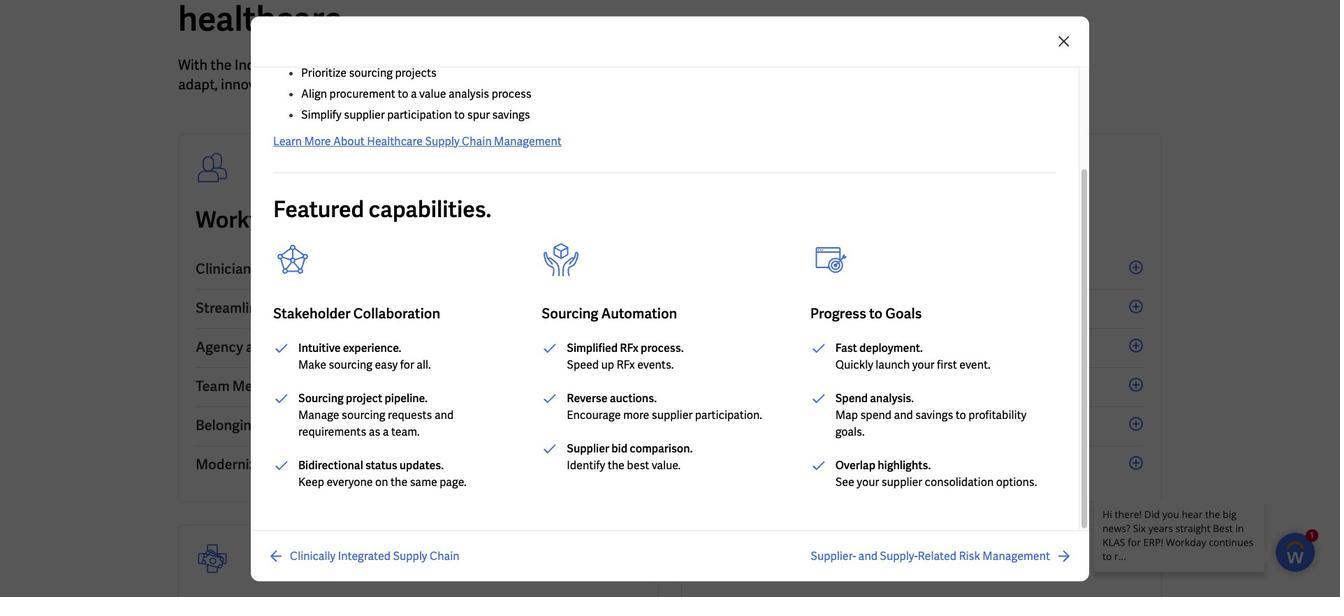 Task type: locate. For each thing, give the bounding box(es) containing it.
1 vertical spatial chain
[[875, 260, 912, 278]]

related inside featured capabilities. dialog
[[918, 549, 957, 563]]

event.
[[960, 358, 991, 372]]

supplier for supplier diversity and engagement
[[699, 377, 752, 396]]

1 vertical spatial supplier- and supply-related risk management
[[811, 549, 1050, 563]]

2 vertical spatial for
[[400, 358, 414, 372]]

healthcare
[[367, 134, 423, 149]]

sourcing down project
[[342, 408, 386, 423]]

learn more about healthcare supply chain management
[[273, 134, 562, 149]]

value.
[[652, 458, 681, 473]]

supplier down 'highlights.' at the bottom of the page
[[882, 475, 923, 490]]

experience
[[289, 377, 360, 396]]

1 horizontal spatial sourcing
[[542, 305, 599, 323]]

events.
[[637, 358, 674, 372]]

supplier- and supply-related risk management inside featured capabilities. dialog
[[811, 549, 1050, 563]]

diversity inside button
[[755, 377, 811, 396]]

supplier down procurement
[[344, 108, 385, 122]]

workforce
[[196, 205, 302, 235]]

supplier inside reverse auctions. encourage more supplier participation.
[[652, 408, 693, 423]]

1 horizontal spatial for
[[367, 56, 384, 74]]

diversity
[[755, 377, 811, 396], [289, 417, 345, 435]]

1 vertical spatial supplier
[[652, 408, 693, 423]]

clinician engagement and retention
[[196, 260, 426, 278]]

rfx right up
[[617, 358, 635, 372]]

the left "future"
[[340, 205, 374, 235]]

value-driven sourcing button
[[699, 290, 1145, 329]]

supplier for supplier bid comparison. identify the best value.
[[567, 442, 609, 456]]

rfx
[[620, 341, 639, 356], [617, 358, 635, 372]]

contract up automated
[[762, 417, 819, 435]]

prioritize
[[301, 66, 347, 80]]

0 vertical spatial supply
[[425, 134, 460, 149]]

driven
[[738, 299, 780, 317]]

savings
[[492, 108, 530, 122], [916, 408, 953, 423]]

supplier- for the bottom supplier- and supply-related risk management button
[[811, 549, 856, 563]]

2 horizontal spatial sourcing
[[783, 299, 840, 317]]

0 horizontal spatial supply-
[[786, 338, 833, 356]]

1 vertical spatial your
[[913, 358, 935, 372]]

the right "with"
[[211, 56, 232, 74]]

0 horizontal spatial you
[[462, 56, 485, 74]]

engagement inside the clinician engagement and retention 'button'
[[254, 260, 334, 278]]

1 vertical spatial contract
[[762, 417, 819, 435]]

2 horizontal spatial your
[[913, 358, 935, 372]]

to left "help"
[[764, 56, 777, 74]]

a
[[569, 56, 576, 74], [411, 87, 417, 101], [383, 425, 389, 440]]

supplier bid comparison. identify the best value.
[[567, 442, 693, 473]]

1 horizontal spatial chain
[[462, 134, 492, 149]]

1 horizontal spatial supplier-
[[811, 549, 856, 563]]

1 vertical spatial diversity
[[289, 417, 345, 435]]

supplier up identify
[[567, 442, 609, 456]]

clinically integrated supply chain inside featured capabilities. dialog
[[290, 549, 460, 563]]

0 horizontal spatial contract
[[273, 338, 330, 356]]

0 vertical spatial clinically integrated supply chain button
[[699, 251, 1145, 290]]

supply
[[425, 134, 460, 149], [829, 260, 872, 278], [393, 549, 427, 563]]

to left fast-
[[398, 87, 408, 101]]

supplier inside the "prioritize sourcing projects align procurement to a value analysis process simplify supplier participation to spur savings"
[[344, 108, 385, 122]]

contract up make
[[273, 338, 330, 356]]

supply- inside featured capabilities. dialog
[[880, 549, 918, 563]]

sourcing down labor on the bottom
[[329, 358, 373, 372]]

0 vertical spatial savings
[[492, 108, 530, 122]]

1 horizontal spatial supplier
[[652, 408, 693, 423]]

supplier inside "supplier diversity and engagement" button
[[699, 377, 752, 396]]

process.
[[641, 341, 684, 356]]

1 vertical spatial a
[[411, 87, 417, 101]]

2 horizontal spatial a
[[569, 56, 576, 74]]

overlap
[[836, 458, 876, 473]]

health for drive
[[401, 417, 444, 435]]

bidirectional status updates. keep everyone on the same page.
[[298, 458, 467, 490]]

a left the value
[[411, 87, 417, 101]]

a inside with the industry accelerator for healthcare, you benefit from a global ecosystem of partners to help you adapt, innovate, and scale—all while fast-tracking your digital transformation.
[[569, 56, 576, 74]]

1 horizontal spatial engagement
[[841, 377, 921, 396]]

page.
[[440, 475, 467, 490]]

1 horizontal spatial a
[[411, 87, 417, 101]]

with the industry accelerator for healthcare, you benefit from a global ecosystem of partners to help you adapt, innovate, and scale—all while fast-tracking your digital transformation.
[[178, 56, 833, 94]]

belonging
[[196, 417, 259, 435]]

0 vertical spatial related
[[833, 338, 882, 356]]

delivery
[[346, 456, 398, 474]]

of inside with the industry accelerator for healthcare, you benefit from a global ecosystem of partners to help you adapt, innovate, and scale—all while fast-tracking your digital transformation.
[[692, 56, 704, 74]]

0 horizontal spatial clinically integrated supply chain
[[290, 549, 460, 563]]

0 horizontal spatial of
[[449, 205, 470, 235]]

1 horizontal spatial you
[[811, 56, 833, 74]]

clinically integrated supply chain button inside featured capabilities. dialog
[[268, 548, 460, 565]]

1 horizontal spatial supplier
[[699, 377, 752, 396]]

the inside with the industry accelerator for healthcare, you benefit from a global ecosystem of partners to help you adapt, innovate, and scale—all while fast-tracking your digital transformation.
[[211, 56, 232, 74]]

sourcing inside sourcing project pipeline. manage sourcing requests and requirements as a team.
[[342, 408, 386, 423]]

you right "help"
[[811, 56, 833, 74]]

0 horizontal spatial supplier-
[[699, 338, 756, 356]]

0 horizontal spatial engagement
[[254, 260, 334, 278]]

supplier diversity and engagement button
[[699, 368, 1145, 407]]

best
[[627, 458, 649, 473]]

to left the profitability
[[956, 408, 966, 423]]

your down benefit
[[492, 75, 520, 94]]

map
[[836, 408, 858, 423]]

rfx up events.
[[620, 341, 639, 356]]

projects
[[395, 66, 437, 80]]

your inside overlap highlights. see your supplier consolidation options.
[[857, 475, 879, 490]]

stakeholder
[[273, 305, 351, 323]]

1 horizontal spatial health
[[474, 205, 543, 235]]

related
[[833, 338, 882, 356], [918, 549, 957, 563]]

0 vertical spatial your
[[492, 75, 520, 94]]

1 horizontal spatial clinically integrated supply chain button
[[699, 251, 1145, 290]]

identify
[[567, 458, 605, 473]]

0 vertical spatial for
[[367, 56, 384, 74]]

0 vertical spatial supplier- and supply-related risk management
[[699, 338, 999, 356]]

streamlined recruiting and onboarding button
[[196, 290, 642, 329]]

0 vertical spatial of
[[692, 56, 704, 74]]

supplier up participation.
[[699, 377, 752, 396]]

bidirectional
[[298, 458, 363, 473]]

to left as
[[348, 417, 362, 435]]

0 horizontal spatial diversity
[[289, 417, 345, 435]]

2 vertical spatial a
[[383, 425, 389, 440]]

savings down process
[[492, 108, 530, 122]]

all.
[[417, 358, 431, 372]]

value-
[[699, 299, 738, 317]]

1 horizontal spatial integrated
[[759, 260, 826, 278]]

2 vertical spatial your
[[857, 475, 879, 490]]

1 vertical spatial related
[[918, 549, 957, 563]]

health inside button
[[401, 417, 444, 435]]

spend
[[861, 408, 892, 423]]

0 vertical spatial supplier
[[344, 108, 385, 122]]

1 vertical spatial integrated
[[338, 549, 391, 563]]

the right on
[[391, 475, 408, 490]]

automated
[[767, 456, 839, 474]]

optimized automated replenishment
[[699, 456, 938, 474]]

your inside fast deployment. quickly launch your first event.
[[913, 358, 935, 372]]

sourcing up simplified
[[542, 305, 599, 323]]

see
[[836, 475, 855, 490]]

1 horizontal spatial clinically
[[699, 260, 757, 278]]

2 vertical spatial sourcing
[[342, 408, 386, 423]]

1 vertical spatial clinically integrated supply chain
[[290, 549, 460, 563]]

more
[[623, 408, 650, 423]]

learn more about healthcare supply chain management link
[[273, 134, 562, 149]]

2 horizontal spatial supplier
[[882, 475, 923, 490]]

engagement up recruiting
[[254, 260, 334, 278]]

0 vertical spatial clinically integrated supply chain
[[699, 260, 912, 278]]

supplier
[[344, 108, 385, 122], [652, 408, 693, 423], [882, 475, 923, 490]]

2 horizontal spatial chain
[[875, 260, 912, 278]]

fast deployment. quickly launch your first event.
[[836, 341, 991, 372]]

you
[[462, 56, 485, 74], [811, 56, 833, 74]]

2 vertical spatial chain
[[430, 549, 460, 563]]

0 vertical spatial a
[[569, 56, 576, 74]]

1 vertical spatial supplier
[[567, 442, 609, 456]]

clinically
[[699, 260, 757, 278], [290, 549, 336, 563]]

benefit
[[488, 56, 533, 74]]

streamlined
[[196, 299, 273, 317]]

and inside button
[[814, 377, 838, 396]]

and inside sourcing project pipeline. manage sourcing requests and requirements as a team.
[[435, 408, 454, 423]]

simplified rfx process. speed up rfx events.
[[567, 341, 684, 372]]

ecosystem
[[621, 56, 689, 74]]

and inside spend analysis. map spend and savings to profitability goals.
[[894, 408, 913, 423]]

sourcing right driven
[[783, 299, 840, 317]]

1 vertical spatial risk
[[959, 549, 980, 563]]

1 vertical spatial engagement
[[841, 377, 921, 396]]

0 horizontal spatial related
[[833, 338, 882, 356]]

1 horizontal spatial diversity
[[755, 377, 811, 396]]

for up clinician engagement and retention
[[307, 205, 335, 235]]

to left goals
[[869, 305, 883, 323]]

1 horizontal spatial supply-
[[880, 549, 918, 563]]

clinician engagement and retention button
[[196, 251, 642, 290]]

to inside belonging and diversity to drive health equity button
[[348, 417, 362, 435]]

0 horizontal spatial your
[[492, 75, 520, 94]]

modernized
[[196, 456, 271, 474]]

0 horizontal spatial clinically integrated supply chain button
[[268, 548, 460, 565]]

1 horizontal spatial of
[[692, 56, 704, 74]]

1 vertical spatial supplier- and supply-related risk management button
[[811, 548, 1073, 565]]

0 horizontal spatial a
[[383, 425, 389, 440]]

0 vertical spatial risk
[[885, 338, 912, 356]]

supplier- and supply-related risk management
[[699, 338, 999, 356], [811, 549, 1050, 563]]

diversity up proactive contract management
[[755, 377, 811, 396]]

fast
[[836, 341, 857, 356]]

automation
[[601, 305, 677, 323]]

a for and
[[383, 425, 389, 440]]

2 you from the left
[[811, 56, 833, 74]]

sourcing inside the "prioritize sourcing projects align procurement to a value analysis process simplify supplier participation to spur savings"
[[349, 66, 393, 80]]

proactive contract management
[[699, 417, 907, 435]]

1 horizontal spatial related
[[918, 549, 957, 563]]

sourcing automation
[[542, 305, 677, 323]]

contract
[[273, 338, 330, 356], [762, 417, 819, 435]]

of left the partners
[[692, 56, 704, 74]]

comparison.
[[630, 442, 693, 456]]

a right 'from'
[[569, 56, 576, 74]]

integrated
[[759, 260, 826, 278], [338, 549, 391, 563]]

sourcing up manage
[[298, 391, 344, 406]]

1 vertical spatial rfx
[[617, 358, 635, 372]]

your left first
[[913, 358, 935, 372]]

for up while at the top left of the page
[[367, 56, 384, 74]]

clinically integrated supply chain
[[699, 260, 912, 278], [290, 549, 460, 563]]

team member experience and well-being
[[196, 377, 457, 396]]

0 vertical spatial supplier
[[699, 377, 752, 396]]

of right "future"
[[449, 205, 470, 235]]

0 horizontal spatial clinically
[[290, 549, 336, 563]]

analysis
[[449, 87, 489, 101]]

and
[[281, 75, 305, 94], [337, 260, 361, 278], [344, 299, 368, 317], [246, 338, 270, 356], [759, 338, 783, 356], [362, 377, 386, 396], [814, 377, 838, 396], [435, 408, 454, 423], [894, 408, 913, 423], [262, 417, 286, 435], [859, 549, 878, 563]]

0 vertical spatial health
[[474, 205, 543, 235]]

sourcing for sourcing project pipeline. manage sourcing requests and requirements as a team.
[[298, 391, 344, 406]]

diversity up service
[[289, 417, 345, 435]]

to left 'spur'
[[454, 108, 465, 122]]

supplier inside supplier bid comparison. identify the best value.
[[567, 442, 609, 456]]

progress to goals
[[810, 305, 922, 323]]

0 horizontal spatial health
[[401, 417, 444, 435]]

you up tracking
[[462, 56, 485, 74]]

of
[[692, 56, 704, 74], [449, 205, 470, 235]]

1 horizontal spatial your
[[857, 475, 879, 490]]

analysis.
[[870, 391, 914, 406]]

align
[[301, 87, 327, 101]]

0 vertical spatial diversity
[[755, 377, 811, 396]]

1 horizontal spatial risk
[[959, 549, 980, 563]]

1 vertical spatial supplier-
[[811, 549, 856, 563]]

healthcare,
[[387, 56, 459, 74]]

1 vertical spatial clinically integrated supply chain button
[[268, 548, 460, 565]]

featured capabilities. dialog
[[0, 0, 1340, 598]]

your
[[492, 75, 520, 94], [913, 358, 935, 372], [857, 475, 879, 490]]

intuitive experience. make sourcing easy for all.
[[298, 341, 431, 372]]

0 horizontal spatial sourcing
[[298, 391, 344, 406]]

engagement down "launch"
[[841, 377, 921, 396]]

1 vertical spatial savings
[[916, 408, 953, 423]]

0 vertical spatial contract
[[273, 338, 330, 356]]

member
[[232, 377, 286, 396]]

everyone
[[327, 475, 373, 490]]

supplier- inside featured capabilities. dialog
[[811, 549, 856, 563]]

0 horizontal spatial chain
[[430, 549, 460, 563]]

supplier inside overlap highlights. see your supplier consolidation options.
[[882, 475, 923, 490]]

1 vertical spatial supply-
[[880, 549, 918, 563]]

reverse auctions. encourage more supplier participation.
[[567, 391, 762, 423]]

1 vertical spatial health
[[401, 417, 444, 435]]

supplier up the comparison.
[[652, 408, 693, 423]]

savings down "supplier diversity and engagement" button
[[916, 408, 953, 423]]

a inside sourcing project pipeline. manage sourcing requests and requirements as a team.
[[383, 425, 389, 440]]

0 vertical spatial sourcing
[[349, 66, 393, 80]]

1 vertical spatial for
[[307, 205, 335, 235]]

supply- for supplier- and supply-related risk management button to the top
[[786, 338, 833, 356]]

sourcing
[[783, 299, 840, 317], [542, 305, 599, 323], [298, 391, 344, 406]]

for left "all." at left bottom
[[400, 358, 414, 372]]

1 horizontal spatial contract
[[762, 417, 819, 435]]

the down bid
[[608, 458, 625, 473]]

your down overlap
[[857, 475, 879, 490]]

as
[[369, 425, 380, 440]]

a inside the "prioritize sourcing projects align procurement to a value analysis process simplify supplier participation to spur savings"
[[411, 87, 417, 101]]

risk
[[885, 338, 912, 356], [959, 549, 980, 563]]

0 horizontal spatial integrated
[[338, 549, 391, 563]]

sourcing inside sourcing project pipeline. manage sourcing requests and requirements as a team.
[[298, 391, 344, 406]]

0 horizontal spatial supplier
[[344, 108, 385, 122]]

0 vertical spatial supply-
[[786, 338, 833, 356]]

2 horizontal spatial for
[[400, 358, 414, 372]]

sourcing up procurement
[[349, 66, 393, 80]]

pipeline.
[[385, 391, 428, 406]]

0 vertical spatial chain
[[462, 134, 492, 149]]

a right as
[[383, 425, 389, 440]]

2 vertical spatial supplier
[[882, 475, 923, 490]]



Task type: vqa. For each thing, say whether or not it's contained in the screenshot.


Task type: describe. For each thing, give the bounding box(es) containing it.
bid
[[612, 442, 628, 456]]

workforce for the future of health
[[196, 205, 543, 235]]

0 vertical spatial supplier- and supply-related risk management button
[[699, 329, 1145, 368]]

speed
[[567, 358, 599, 372]]

partners
[[707, 56, 761, 74]]

agency
[[196, 338, 243, 356]]

your inside with the industry accelerator for healthcare, you benefit from a global ecosystem of partners to help you adapt, innovate, and scale—all while fast-tracking your digital transformation.
[[492, 75, 520, 94]]

modernized hr service delivery
[[196, 456, 398, 474]]

sourcing for sourcing automation
[[542, 305, 599, 323]]

participation.
[[695, 408, 762, 423]]

requirements
[[298, 425, 366, 440]]

capabilities.
[[369, 195, 492, 224]]

hr
[[274, 456, 293, 474]]

for inside the 'intuitive experience. make sourcing easy for all.'
[[400, 358, 414, 372]]

integrated inside featured capabilities. dialog
[[338, 549, 391, 563]]

manage
[[298, 408, 339, 423]]

profitability
[[969, 408, 1027, 423]]

digital
[[523, 75, 562, 94]]

supplier- for supplier- and supply-related risk management button to the top
[[699, 338, 756, 356]]

onboarding
[[371, 299, 447, 317]]

contract inside proactive contract management "button"
[[762, 417, 819, 435]]

prioritize sourcing projects align procurement to a value analysis process simplify supplier participation to spur savings
[[301, 66, 532, 122]]

agency and contract labor optimization button
[[196, 329, 642, 368]]

diversity inside button
[[289, 417, 345, 435]]

about
[[333, 134, 365, 149]]

the inside supplier bid comparison. identify the best value.
[[608, 458, 625, 473]]

make
[[298, 358, 326, 372]]

on
[[375, 475, 388, 490]]

team member experience and well-being button
[[196, 368, 642, 407]]

recruiting
[[276, 299, 342, 317]]

2 vertical spatial supply
[[393, 549, 427, 563]]

to inside with the industry accelerator for healthcare, you benefit from a global ecosystem of partners to help you adapt, innovate, and scale—all while fast-tracking your digital transformation.
[[764, 56, 777, 74]]

team.
[[391, 425, 420, 440]]

0 horizontal spatial for
[[307, 205, 335, 235]]

value
[[419, 87, 446, 101]]

project
[[346, 391, 382, 406]]

1 vertical spatial supply
[[829, 260, 872, 278]]

supplier for reverse
[[652, 408, 693, 423]]

and inside with the industry accelerator for healthcare, you benefit from a global ecosystem of partners to help you adapt, innovate, and scale—all while fast-tracking your digital transformation.
[[281, 75, 305, 94]]

adapt,
[[178, 75, 218, 94]]

help
[[780, 56, 808, 74]]

spur
[[467, 108, 490, 122]]

consolidation
[[925, 475, 994, 490]]

labor
[[333, 338, 370, 356]]

risk inside featured capabilities. dialog
[[959, 549, 980, 563]]

for inside with the industry accelerator for healthcare, you benefit from a global ecosystem of partners to help you adapt, innovate, and scale—all while fast-tracking your digital transformation.
[[367, 56, 384, 74]]

savings inside the "prioritize sourcing projects align procurement to a value analysis process simplify supplier participation to spur savings"
[[492, 108, 530, 122]]

contract inside agency and contract labor optimization button
[[273, 338, 330, 356]]

easy
[[375, 358, 398, 372]]

status
[[365, 458, 397, 473]]

encourage
[[567, 408, 621, 423]]

health for of
[[474, 205, 543, 235]]

drive
[[364, 417, 398, 435]]

1 vertical spatial of
[[449, 205, 470, 235]]

sourcing inside value-driven sourcing button
[[783, 299, 840, 317]]

launch
[[876, 358, 910, 372]]

optimization
[[372, 338, 455, 356]]

up
[[601, 358, 614, 372]]

0 horizontal spatial risk
[[885, 338, 912, 356]]

to inside spend analysis. map spend and savings to profitability goals.
[[956, 408, 966, 423]]

streamlined recruiting and onboarding
[[196, 299, 447, 317]]

procurement
[[330, 87, 395, 101]]

transformation.
[[565, 75, 663, 94]]

belonging and diversity to drive health equity
[[196, 417, 487, 435]]

simplify
[[301, 108, 342, 122]]

options.
[[996, 475, 1037, 490]]

same
[[410, 475, 437, 490]]

scale—all
[[308, 75, 370, 94]]

clinically inside featured capabilities. dialog
[[290, 549, 336, 563]]

replenishment
[[842, 456, 938, 474]]

supplier- and supply-related risk management for the bottom supplier- and supply-related risk management button
[[811, 549, 1050, 563]]

management inside "button"
[[822, 417, 907, 435]]

1 horizontal spatial clinically integrated supply chain
[[699, 260, 912, 278]]

featured capabilities.
[[273, 195, 492, 224]]

clinically integrated supply chain button for value-driven sourcing
[[699, 251, 1145, 290]]

auctions.
[[610, 391, 657, 406]]

savings inside spend analysis. map spend and savings to profitability goals.
[[916, 408, 953, 423]]

collaboration
[[353, 305, 440, 323]]

0 vertical spatial clinically
[[699, 260, 757, 278]]

sourcing inside the 'intuitive experience. make sourcing easy for all.'
[[329, 358, 373, 372]]

simplified
[[567, 341, 618, 356]]

0 vertical spatial integrated
[[759, 260, 826, 278]]

supply- for the bottom supplier- and supply-related risk management button
[[880, 549, 918, 563]]

deployment.
[[860, 341, 923, 356]]

from
[[536, 56, 566, 74]]

being
[[421, 377, 457, 396]]

engagement inside "supplier diversity and engagement" button
[[841, 377, 921, 396]]

service
[[296, 456, 343, 474]]

optimized automated replenishment button
[[699, 447, 1145, 485]]

intuitive
[[298, 341, 341, 356]]

spend analysis. map spend and savings to profitability goals.
[[836, 391, 1027, 440]]

well-
[[389, 377, 421, 396]]

stakeholder collaboration
[[273, 305, 440, 323]]

supplier diversity and engagement
[[699, 377, 921, 396]]

innovate,
[[221, 75, 278, 94]]

and inside 'button'
[[337, 260, 361, 278]]

proactive contract management button
[[699, 407, 1145, 447]]

spend
[[836, 391, 868, 406]]

0 vertical spatial rfx
[[620, 341, 639, 356]]

learn
[[273, 134, 302, 149]]

modernized hr service delivery button
[[196, 447, 642, 485]]

a for you
[[569, 56, 576, 74]]

clinically integrated supply chain button for supplier- and supply-related risk management
[[268, 548, 460, 565]]

value-driven sourcing
[[699, 299, 840, 317]]

fast-
[[409, 75, 437, 94]]

tracking
[[437, 75, 489, 94]]

future
[[378, 205, 445, 235]]

global
[[579, 56, 618, 74]]

featured
[[273, 195, 364, 224]]

supplier for overlap
[[882, 475, 923, 490]]

industry
[[235, 56, 287, 74]]

quickly
[[836, 358, 874, 372]]

1 you from the left
[[462, 56, 485, 74]]

the inside bidirectional status updates. keep everyone on the same page.
[[391, 475, 408, 490]]

supplier- and supply-related risk management for supplier- and supply-related risk management button to the top
[[699, 338, 999, 356]]

experience.
[[343, 341, 402, 356]]



